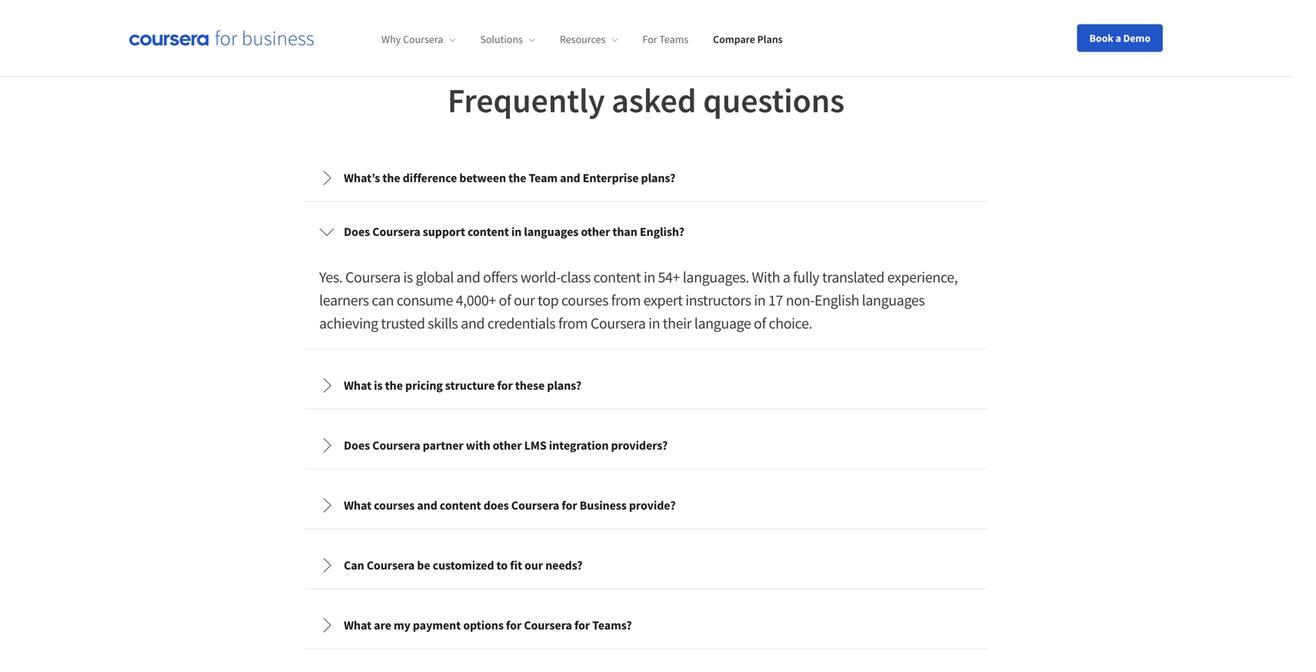 Task type: describe. For each thing, give the bounding box(es) containing it.
languages.
[[683, 268, 749, 287]]

book a demo button
[[1077, 24, 1163, 52]]

than
[[612, 224, 637, 240]]

partner
[[423, 438, 464, 453]]

offers
[[483, 268, 518, 287]]

is inside 'dropdown button'
[[374, 378, 383, 393]]

in left their
[[648, 314, 660, 333]]

coursera left 'be'
[[367, 558, 415, 573]]

non-
[[786, 291, 814, 310]]

content for coursera
[[440, 498, 481, 513]]

for left teams?
[[574, 618, 590, 633]]

support
[[423, 224, 465, 240]]

yes.
[[319, 268, 343, 287]]

with
[[466, 438, 490, 453]]

coursera down needs?
[[524, 618, 572, 633]]

can
[[372, 291, 394, 310]]

what courses and content does coursera for business provide? button
[[307, 484, 985, 527]]

asked
[[612, 79, 696, 122]]

coursera for business image
[[129, 30, 314, 46]]

compare plans
[[713, 32, 783, 46]]

for teams
[[642, 32, 688, 46]]

team
[[529, 170, 558, 186]]

translated
[[822, 268, 884, 287]]

what's the difference between the team and enterprise plans?
[[344, 170, 676, 186]]

languages inside yes. coursera is global and offers world-class content in 54+ languages. with a fully translated experience, learners can consume 4,000+ of our top courses from expert instructors in 17 non-english languages achieving trusted skills and credentials from coursera in their language of choice.
[[862, 291, 925, 310]]

enterprise
[[583, 170, 639, 186]]

the right what's at the left top
[[382, 170, 400, 186]]

does coursera support content in languages other than english? button
[[307, 210, 985, 253]]

instructors
[[685, 291, 751, 310]]

and inside dropdown button
[[560, 170, 580, 186]]

payment
[[413, 618, 461, 633]]

for teams link
[[642, 32, 688, 46]]

coursera up can
[[345, 268, 400, 287]]

provide?
[[629, 498, 676, 513]]

resources link
[[560, 32, 618, 46]]

coursera down expert
[[591, 314, 646, 333]]

does for does coursera support content in languages other than english?
[[344, 224, 370, 240]]

in left 54+
[[644, 268, 655, 287]]

book a demo
[[1089, 31, 1151, 45]]

these
[[515, 378, 545, 393]]

learners
[[319, 291, 369, 310]]

solutions
[[480, 32, 523, 46]]

does
[[483, 498, 509, 513]]

what is the pricing structure for these plans? button
[[307, 364, 985, 407]]

book
[[1089, 31, 1113, 45]]

plans? inside dropdown button
[[641, 170, 676, 186]]

options
[[463, 618, 504, 633]]

why
[[381, 32, 401, 46]]

the left team
[[508, 170, 526, 186]]

are
[[374, 618, 391, 633]]

can coursera be customized to fit our needs?
[[344, 558, 583, 573]]

what is the pricing structure for these plans?
[[344, 378, 581, 393]]

languages inside dropdown button
[[524, 224, 579, 240]]

customized
[[433, 558, 494, 573]]

4,000+
[[456, 291, 496, 310]]

resources
[[560, 32, 606, 46]]

expert
[[643, 291, 683, 310]]

courses inside yes. coursera is global and offers world-class content in 54+ languages. with a fully translated experience, learners can consume 4,000+ of our top courses from expert instructors in 17 non-english languages achieving trusted skills and credentials from coursera in their language of choice.
[[561, 291, 608, 310]]

demo
[[1123, 31, 1151, 45]]

0 horizontal spatial from
[[558, 314, 588, 333]]

what for what courses and content does coursera for business provide?
[[344, 498, 371, 513]]

coursera left partner
[[372, 438, 420, 453]]

be
[[417, 558, 430, 573]]

0 vertical spatial from
[[611, 291, 641, 310]]

what's
[[344, 170, 380, 186]]

choice.
[[769, 314, 812, 333]]

what are my payment options for coursera for teams?
[[344, 618, 632, 633]]

compare plans link
[[713, 32, 783, 46]]

our inside yes. coursera is global and offers world-class content in 54+ languages. with a fully translated experience, learners can consume 4,000+ of our top courses from expert instructors in 17 non-english languages achieving trusted skills and credentials from coursera in their language of choice.
[[514, 291, 535, 310]]

coursera inside "dropdown button"
[[511, 498, 559, 513]]

why coursera
[[381, 32, 443, 46]]

for right "options"
[[506, 618, 522, 633]]

what for what are my payment options for coursera for teams?
[[344, 618, 371, 633]]

does coursera partner with other lms integration providers? button
[[307, 424, 985, 467]]

and inside "dropdown button"
[[417, 498, 437, 513]]

top
[[538, 291, 559, 310]]

does coursera partner with other lms integration providers?
[[344, 438, 668, 453]]

courses inside "dropdown button"
[[374, 498, 415, 513]]



Task type: vqa. For each thing, say whether or not it's contained in the screenshot.
'great'
no



Task type: locate. For each thing, give the bounding box(es) containing it.
credentials
[[487, 314, 555, 333]]

other inside dropdown button
[[493, 438, 522, 453]]

content inside "dropdown button"
[[440, 498, 481, 513]]

other left than
[[581, 224, 610, 240]]

in
[[511, 224, 522, 240], [644, 268, 655, 287], [754, 291, 766, 310], [648, 314, 660, 333]]

with
[[752, 268, 780, 287]]

our right fit
[[524, 558, 543, 573]]

1 vertical spatial does
[[344, 438, 370, 453]]

plans
[[757, 32, 783, 46]]

from down top
[[558, 314, 588, 333]]

english?
[[640, 224, 684, 240]]

1 vertical spatial other
[[493, 438, 522, 453]]

is left "global"
[[403, 268, 413, 287]]

plans?
[[641, 170, 676, 186], [547, 378, 581, 393]]

1 what from the top
[[344, 378, 371, 393]]

and right team
[[560, 170, 580, 186]]

content inside yes. coursera is global and offers world-class content in 54+ languages. with a fully translated experience, learners can consume 4,000+ of our top courses from expert instructors in 17 non-english languages achieving trusted skills and credentials from coursera in their language of choice.
[[593, 268, 641, 287]]

pricing
[[405, 378, 443, 393]]

solutions link
[[480, 32, 535, 46]]

skills
[[428, 314, 458, 333]]

a
[[1116, 31, 1121, 45], [783, 268, 790, 287]]

compare
[[713, 32, 755, 46]]

of
[[499, 291, 511, 310], [754, 314, 766, 333]]

1 vertical spatial what
[[344, 498, 371, 513]]

coursera right the why
[[403, 32, 443, 46]]

content for languages
[[468, 224, 509, 240]]

why coursera link
[[381, 32, 456, 46]]

of left the choice.
[[754, 314, 766, 333]]

1 vertical spatial is
[[374, 378, 383, 393]]

plans? right enterprise
[[641, 170, 676, 186]]

can coursera be customized to fit our needs? button
[[307, 544, 985, 587]]

1 vertical spatial courses
[[374, 498, 415, 513]]

what's the difference between the team and enterprise plans? button
[[307, 157, 985, 200]]

3 what from the top
[[344, 618, 371, 633]]

0 horizontal spatial courses
[[374, 498, 415, 513]]

a inside 'button'
[[1116, 31, 1121, 45]]

between
[[459, 170, 506, 186]]

what left are
[[344, 618, 371, 633]]

in left '17'
[[754, 291, 766, 310]]

2 vertical spatial what
[[344, 618, 371, 633]]

0 horizontal spatial is
[[374, 378, 383, 393]]

a right book
[[1116, 31, 1121, 45]]

languages down experience,
[[862, 291, 925, 310]]

is left pricing at the left bottom
[[374, 378, 383, 393]]

questions
[[703, 79, 845, 122]]

1 does from the top
[[344, 224, 370, 240]]

the inside 'dropdown button'
[[385, 378, 403, 393]]

the left pricing at the left bottom
[[385, 378, 403, 393]]

1 vertical spatial from
[[558, 314, 588, 333]]

0 vertical spatial languages
[[524, 224, 579, 240]]

what up can
[[344, 498, 371, 513]]

0 vertical spatial what
[[344, 378, 371, 393]]

what inside 'dropdown button'
[[344, 378, 371, 393]]

is
[[403, 268, 413, 287], [374, 378, 383, 393]]

coursera left support
[[372, 224, 420, 240]]

and up '4,000+'
[[456, 268, 480, 287]]

a left fully
[[783, 268, 790, 287]]

for inside what is the pricing structure for these plans? 'dropdown button'
[[497, 378, 513, 393]]

trusted
[[381, 314, 425, 333]]

0 vertical spatial courses
[[561, 291, 608, 310]]

for left these at the bottom left
[[497, 378, 513, 393]]

2 what from the top
[[344, 498, 371, 513]]

2 vertical spatial content
[[440, 498, 481, 513]]

what courses and content does coursera for business provide?
[[344, 498, 676, 513]]

from left expert
[[611, 291, 641, 310]]

content right class
[[593, 268, 641, 287]]

0 vertical spatial is
[[403, 268, 413, 287]]

coursera right 'does'
[[511, 498, 559, 513]]

our up credentials
[[514, 291, 535, 310]]

and up 'be'
[[417, 498, 437, 513]]

0 horizontal spatial a
[[783, 268, 790, 287]]

0 horizontal spatial of
[[499, 291, 511, 310]]

17
[[768, 291, 783, 310]]

1 vertical spatial languages
[[862, 291, 925, 310]]

what down achieving
[[344, 378, 371, 393]]

what inside "dropdown button"
[[344, 498, 371, 513]]

frequently
[[448, 79, 605, 122]]

fit
[[510, 558, 522, 573]]

consume
[[397, 291, 453, 310]]

1 horizontal spatial from
[[611, 291, 641, 310]]

content right support
[[468, 224, 509, 240]]

difference
[[403, 170, 457, 186]]

0 horizontal spatial plans?
[[547, 378, 581, 393]]

1 horizontal spatial of
[[754, 314, 766, 333]]

and down '4,000+'
[[461, 314, 485, 333]]

courses
[[561, 291, 608, 310], [374, 498, 415, 513]]

language
[[694, 314, 751, 333]]

1 vertical spatial our
[[524, 558, 543, 573]]

2 does from the top
[[344, 438, 370, 453]]

plans? inside 'dropdown button'
[[547, 378, 581, 393]]

coursera
[[403, 32, 443, 46], [372, 224, 420, 240], [345, 268, 400, 287], [591, 314, 646, 333], [372, 438, 420, 453], [511, 498, 559, 513], [367, 558, 415, 573], [524, 618, 572, 633]]

1 horizontal spatial is
[[403, 268, 413, 287]]

my
[[394, 618, 410, 633]]

0 vertical spatial plans?
[[641, 170, 676, 186]]

1 vertical spatial plans?
[[547, 378, 581, 393]]

class
[[560, 268, 591, 287]]

our
[[514, 291, 535, 310], [524, 558, 543, 573]]

does inside the does coursera support content in languages other than english? dropdown button
[[344, 224, 370, 240]]

languages up world-
[[524, 224, 579, 240]]

1 horizontal spatial plans?
[[641, 170, 676, 186]]

yes. coursera is global and offers world-class content in 54+ languages. with a fully translated experience, learners can consume 4,000+ of our top courses from expert instructors in 17 non-english languages achieving trusted skills and credentials from coursera in their language of choice.
[[319, 268, 958, 333]]

does inside does coursera partner with other lms integration providers? dropdown button
[[344, 438, 370, 453]]

can
[[344, 558, 364, 573]]

in inside dropdown button
[[511, 224, 522, 240]]

1 horizontal spatial a
[[1116, 31, 1121, 45]]

0 vertical spatial content
[[468, 224, 509, 240]]

of down offers
[[499, 291, 511, 310]]

0 vertical spatial does
[[344, 224, 370, 240]]

0 vertical spatial other
[[581, 224, 610, 240]]

english
[[814, 291, 859, 310]]

content
[[468, 224, 509, 240], [593, 268, 641, 287], [440, 498, 481, 513]]

a inside yes. coursera is global and offers world-class content in 54+ languages. with a fully translated experience, learners can consume 4,000+ of our top courses from expert instructors in 17 non-english languages achieving trusted skills and credentials from coursera in their language of choice.
[[783, 268, 790, 287]]

content left 'does'
[[440, 498, 481, 513]]

for
[[642, 32, 657, 46]]

other inside dropdown button
[[581, 224, 610, 240]]

is inside yes. coursera is global and offers world-class content in 54+ languages. with a fully translated experience, learners can consume 4,000+ of our top courses from expert instructors in 17 non-english languages achieving trusted skills and credentials from coursera in their language of choice.
[[403, 268, 413, 287]]

1 vertical spatial of
[[754, 314, 766, 333]]

content inside dropdown button
[[468, 224, 509, 240]]

1 vertical spatial a
[[783, 268, 790, 287]]

0 vertical spatial a
[[1116, 31, 1121, 45]]

to
[[496, 558, 508, 573]]

0 horizontal spatial other
[[493, 438, 522, 453]]

the
[[382, 170, 400, 186], [508, 170, 526, 186], [385, 378, 403, 393]]

54+
[[658, 268, 680, 287]]

does coursera support content in languages other than english?
[[344, 224, 684, 240]]

1 horizontal spatial languages
[[862, 291, 925, 310]]

for left business
[[562, 498, 577, 513]]

plans? right these at the bottom left
[[547, 378, 581, 393]]

their
[[663, 314, 692, 333]]

1 horizontal spatial other
[[581, 224, 610, 240]]

for
[[497, 378, 513, 393], [562, 498, 577, 513], [506, 618, 522, 633], [574, 618, 590, 633]]

what for what is the pricing structure for these plans?
[[344, 378, 371, 393]]

for inside what courses and content does coursera for business provide? "dropdown button"
[[562, 498, 577, 513]]

does for does coursera partner with other lms integration providers?
[[344, 438, 370, 453]]

0 vertical spatial of
[[499, 291, 511, 310]]

experience,
[[887, 268, 958, 287]]

world-
[[520, 268, 560, 287]]

in up offers
[[511, 224, 522, 240]]

frequently asked questions
[[448, 79, 845, 122]]

teams
[[659, 32, 688, 46]]

0 vertical spatial our
[[514, 291, 535, 310]]

integration
[[549, 438, 609, 453]]

business
[[580, 498, 627, 513]]

what are my payment options for coursera for teams? button
[[307, 604, 985, 647]]

1 horizontal spatial courses
[[561, 291, 608, 310]]

what inside dropdown button
[[344, 618, 371, 633]]

what
[[344, 378, 371, 393], [344, 498, 371, 513], [344, 618, 371, 633]]

needs?
[[545, 558, 583, 573]]

1 vertical spatial content
[[593, 268, 641, 287]]

0 horizontal spatial languages
[[524, 224, 579, 240]]

and
[[560, 170, 580, 186], [456, 268, 480, 287], [461, 314, 485, 333], [417, 498, 437, 513]]

structure
[[445, 378, 495, 393]]

providers?
[[611, 438, 668, 453]]

other left lms
[[493, 438, 522, 453]]

our inside can coursera be customized to fit our needs? dropdown button
[[524, 558, 543, 573]]

achieving
[[319, 314, 378, 333]]

lms
[[524, 438, 547, 453]]

fully
[[793, 268, 819, 287]]

languages
[[524, 224, 579, 240], [862, 291, 925, 310]]

teams?
[[592, 618, 632, 633]]

global
[[416, 268, 454, 287]]



